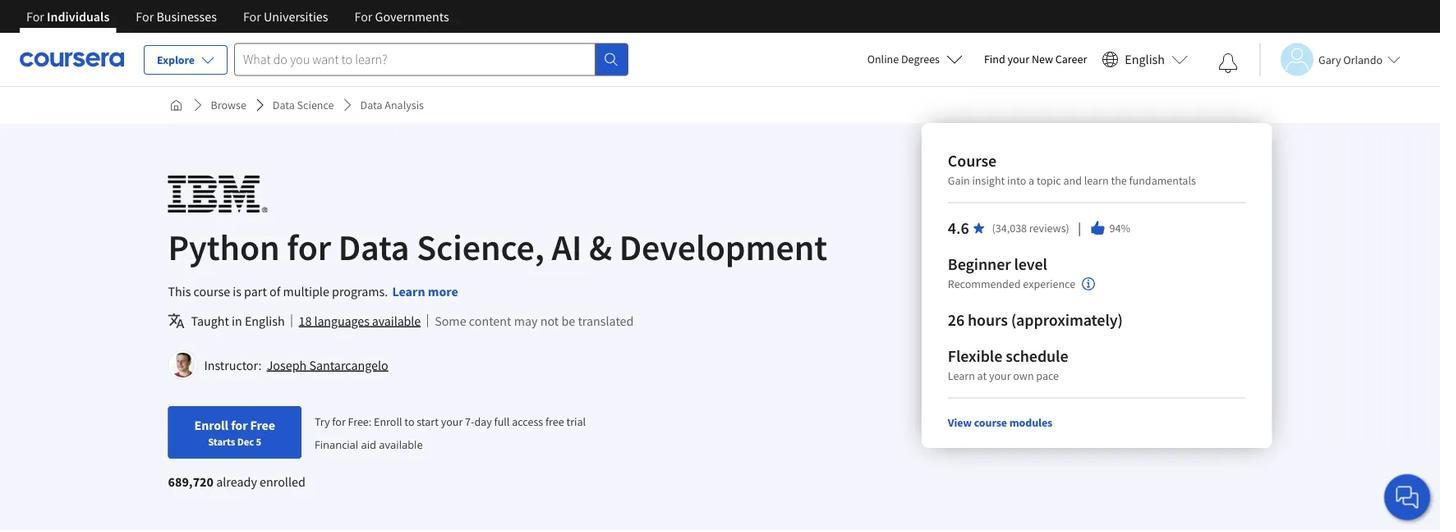 Task type: describe. For each thing, give the bounding box(es) containing it.
taught in english
[[191, 313, 285, 330]]

for for try
[[332, 415, 346, 430]]

beginner level
[[948, 254, 1048, 275]]

for for python
[[287, 224, 331, 270]]

and
[[1064, 173, 1082, 188]]

aid
[[361, 437, 376, 452]]

data analysis link
[[354, 90, 431, 120]]

be
[[562, 313, 575, 330]]

dec
[[237, 436, 254, 449]]

view course modules
[[948, 416, 1053, 431]]

flexible
[[948, 346, 1003, 367]]

689,720
[[168, 474, 214, 491]]

enrolled
[[260, 474, 306, 491]]

may
[[514, 313, 538, 330]]

of
[[270, 284, 281, 300]]

data for data analysis
[[360, 98, 383, 113]]

find your new career link
[[976, 49, 1096, 70]]

insight
[[973, 173, 1005, 188]]

view
[[948, 416, 972, 431]]

topic
[[1037, 173, 1061, 188]]

course for view
[[974, 416, 1008, 431]]

joseph santarcangelo link
[[267, 357, 389, 374]]

science,
[[417, 224, 545, 270]]

18 languages available
[[299, 313, 421, 330]]

home image
[[170, 99, 183, 112]]

some
[[435, 313, 466, 330]]

programs.
[[332, 284, 388, 300]]

start
[[417, 415, 439, 430]]

7-
[[465, 415, 475, 430]]

browse
[[211, 98, 246, 113]]

find
[[984, 52, 1006, 67]]

this course is part of multiple programs. learn more
[[168, 284, 458, 300]]

data up programs.
[[338, 224, 410, 270]]

pace
[[1037, 369, 1059, 384]]

data science
[[273, 98, 334, 113]]

content
[[469, 313, 512, 330]]

show notifications image
[[1219, 53, 1238, 73]]

orlando
[[1344, 52, 1383, 67]]

4.6
[[948, 218, 969, 239]]

python for data science, ai & development
[[168, 224, 828, 270]]

course gain insight into a topic and learn the fundamentals
[[948, 151, 1196, 188]]

1 vertical spatial english
[[245, 313, 285, 330]]

businesses
[[156, 8, 217, 25]]

online degrees
[[868, 52, 940, 67]]

instructor: joseph santarcangelo
[[204, 357, 389, 374]]

day
[[475, 415, 492, 430]]

explore
[[157, 53, 195, 67]]

view course modules link
[[948, 416, 1053, 431]]

(34,038 reviews) |
[[992, 219, 1084, 237]]

information about difficulty level pre-requisites. image
[[1082, 278, 1096, 291]]

hours
[[968, 310, 1008, 331]]

for universities
[[243, 8, 328, 25]]

course for this
[[194, 284, 230, 300]]

find your new career
[[984, 52, 1088, 67]]

english inside button
[[1125, 51, 1165, 68]]

for individuals
[[26, 8, 110, 25]]

instructor:
[[204, 357, 262, 374]]

joseph
[[267, 357, 307, 374]]

gary
[[1319, 52, 1342, 67]]

for governments
[[355, 8, 449, 25]]

degrees
[[902, 52, 940, 67]]

already
[[216, 474, 257, 491]]

individuals
[[47, 8, 110, 25]]

try
[[315, 415, 330, 430]]

schedule
[[1006, 346, 1069, 367]]

available inside try for free: enroll to start your 7-day full access free trial financial aid available
[[379, 437, 423, 452]]

689,720 already enrolled
[[168, 474, 306, 491]]

languages
[[314, 313, 370, 330]]

learn
[[1085, 173, 1109, 188]]

for for individuals
[[26, 8, 44, 25]]

recommended
[[948, 277, 1021, 292]]

this
[[168, 284, 191, 300]]

into
[[1008, 173, 1027, 188]]

flexible schedule learn at your own pace
[[948, 346, 1069, 384]]

data science link
[[266, 90, 341, 120]]



Task type: locate. For each thing, give the bounding box(es) containing it.
enroll up starts
[[194, 417, 229, 434]]

financial
[[315, 437, 358, 452]]

enroll
[[374, 415, 402, 430], [194, 417, 229, 434]]

1 horizontal spatial english
[[1125, 51, 1165, 68]]

for right the try
[[332, 415, 346, 430]]

access
[[512, 415, 543, 430]]

available down learn more button
[[372, 313, 421, 330]]

joseph santarcangelo image
[[171, 353, 195, 378]]

0 vertical spatial your
[[1008, 52, 1030, 67]]

0 vertical spatial course
[[194, 284, 230, 300]]

try for free: enroll to start your 7-day full access free trial financial aid available
[[315, 415, 586, 452]]

learn inside flexible schedule learn at your own pace
[[948, 369, 975, 384]]

free
[[250, 417, 275, 434]]

new
[[1032, 52, 1054, 67]]

recommended experience
[[948, 277, 1076, 292]]

translated
[[578, 313, 634, 330]]

fundamentals
[[1130, 173, 1196, 188]]

browse link
[[204, 90, 253, 120]]

data analysis
[[360, 98, 424, 113]]

your right find
[[1008, 52, 1030, 67]]

the
[[1111, 173, 1127, 188]]

1 horizontal spatial for
[[287, 224, 331, 270]]

analysis
[[385, 98, 424, 113]]

for up dec
[[231, 417, 248, 434]]

available inside button
[[372, 313, 421, 330]]

english right in
[[245, 313, 285, 330]]

for businesses
[[136, 8, 217, 25]]

1 horizontal spatial course
[[974, 416, 1008, 431]]

0 horizontal spatial course
[[194, 284, 230, 300]]

gary orlando
[[1319, 52, 1383, 67]]

for inside try for free: enroll to start your 7-day full access free trial financial aid available
[[332, 415, 346, 430]]

enroll for free starts dec 5
[[194, 417, 275, 449]]

1 vertical spatial learn
[[948, 369, 975, 384]]

1 horizontal spatial enroll
[[374, 415, 402, 430]]

|
[[1076, 219, 1084, 237]]

english button
[[1096, 33, 1195, 86]]

development
[[619, 224, 828, 270]]

ibm image
[[168, 176, 267, 213]]

2 vertical spatial your
[[441, 415, 463, 430]]

enroll inside enroll for free starts dec 5
[[194, 417, 229, 434]]

26 hours (approximately)
[[948, 310, 1123, 331]]

governments
[[375, 8, 449, 25]]

for left individuals at left
[[26, 8, 44, 25]]

your inside try for free: enroll to start your 7-day full access free trial financial aid available
[[441, 415, 463, 430]]

0 vertical spatial english
[[1125, 51, 1165, 68]]

data left the science
[[273, 98, 295, 113]]

course right view
[[974, 416, 1008, 431]]

in
[[232, 313, 242, 330]]

for for businesses
[[136, 8, 154, 25]]

for
[[287, 224, 331, 270], [332, 415, 346, 430], [231, 417, 248, 434]]

starts
[[208, 436, 235, 449]]

0 horizontal spatial learn
[[392, 284, 425, 300]]

1 for from the left
[[26, 8, 44, 25]]

None search field
[[234, 43, 629, 76]]

4 for from the left
[[355, 8, 373, 25]]

beginner
[[948, 254, 1011, 275]]

science
[[297, 98, 334, 113]]

python
[[168, 224, 280, 270]]

data left analysis
[[360, 98, 383, 113]]

explore button
[[144, 45, 228, 75]]

1 horizontal spatial learn
[[948, 369, 975, 384]]

1 vertical spatial available
[[379, 437, 423, 452]]

your inside flexible schedule learn at your own pace
[[989, 369, 1011, 384]]

0 horizontal spatial for
[[231, 417, 248, 434]]

chat with us image
[[1395, 485, 1421, 511]]

for left 'universities'
[[243, 8, 261, 25]]

for for enroll
[[231, 417, 248, 434]]

your left 7-
[[441, 415, 463, 430]]

for up multiple
[[287, 224, 331, 270]]

for for governments
[[355, 8, 373, 25]]

for for universities
[[243, 8, 261, 25]]

your right at
[[989, 369, 1011, 384]]

online degrees button
[[854, 41, 976, 77]]

is
[[233, 284, 242, 300]]

for inside enroll for free starts dec 5
[[231, 417, 248, 434]]

94%
[[1110, 221, 1131, 236]]

a
[[1029, 173, 1035, 188]]

reviews)
[[1030, 221, 1070, 236]]

18 languages available button
[[299, 311, 421, 331]]

learn left at
[[948, 369, 975, 384]]

0 horizontal spatial enroll
[[194, 417, 229, 434]]

not
[[540, 313, 559, 330]]

experience
[[1023, 277, 1076, 292]]

financial aid available button
[[315, 437, 423, 452]]

to
[[405, 415, 415, 430]]

data for data science
[[273, 98, 295, 113]]

(approximately)
[[1011, 310, 1123, 331]]

learn left more
[[392, 284, 425, 300]]

level
[[1014, 254, 1048, 275]]

enroll left to
[[374, 415, 402, 430]]

full
[[494, 415, 510, 430]]

english
[[1125, 51, 1165, 68], [245, 313, 285, 330]]

1 vertical spatial your
[[989, 369, 1011, 384]]

&
[[589, 224, 612, 270]]

2 for from the left
[[136, 8, 154, 25]]

modules
[[1010, 416, 1053, 431]]

own
[[1014, 369, 1034, 384]]

5
[[256, 436, 262, 449]]

banner navigation
[[13, 0, 462, 33]]

for left "governments"
[[355, 8, 373, 25]]

santarcangelo
[[309, 357, 389, 374]]

3 for from the left
[[243, 8, 261, 25]]

more
[[428, 284, 458, 300]]

(34,038
[[992, 221, 1027, 236]]

learn more button
[[392, 282, 458, 302]]

0 vertical spatial available
[[372, 313, 421, 330]]

for left 'businesses' at the left of page
[[136, 8, 154, 25]]

0 horizontal spatial english
[[245, 313, 285, 330]]

trial
[[567, 415, 586, 430]]

26
[[948, 310, 965, 331]]

coursera image
[[20, 46, 124, 73]]

career
[[1056, 52, 1088, 67]]

english right career
[[1125, 51, 1165, 68]]

1 vertical spatial course
[[974, 416, 1008, 431]]

What do you want to learn? text field
[[234, 43, 596, 76]]

available down to
[[379, 437, 423, 452]]

free:
[[348, 415, 372, 430]]

course left is
[[194, 284, 230, 300]]

course
[[194, 284, 230, 300], [974, 416, 1008, 431]]

enroll inside try for free: enroll to start your 7-day full access free trial financial aid available
[[374, 415, 402, 430]]

data
[[273, 98, 295, 113], [360, 98, 383, 113], [338, 224, 410, 270]]

available
[[372, 313, 421, 330], [379, 437, 423, 452]]

2 horizontal spatial for
[[332, 415, 346, 430]]

for
[[26, 8, 44, 25], [136, 8, 154, 25], [243, 8, 261, 25], [355, 8, 373, 25]]

part
[[244, 284, 267, 300]]

multiple
[[283, 284, 329, 300]]

0 vertical spatial learn
[[392, 284, 425, 300]]



Task type: vqa. For each thing, say whether or not it's contained in the screenshot.
Learning English
no



